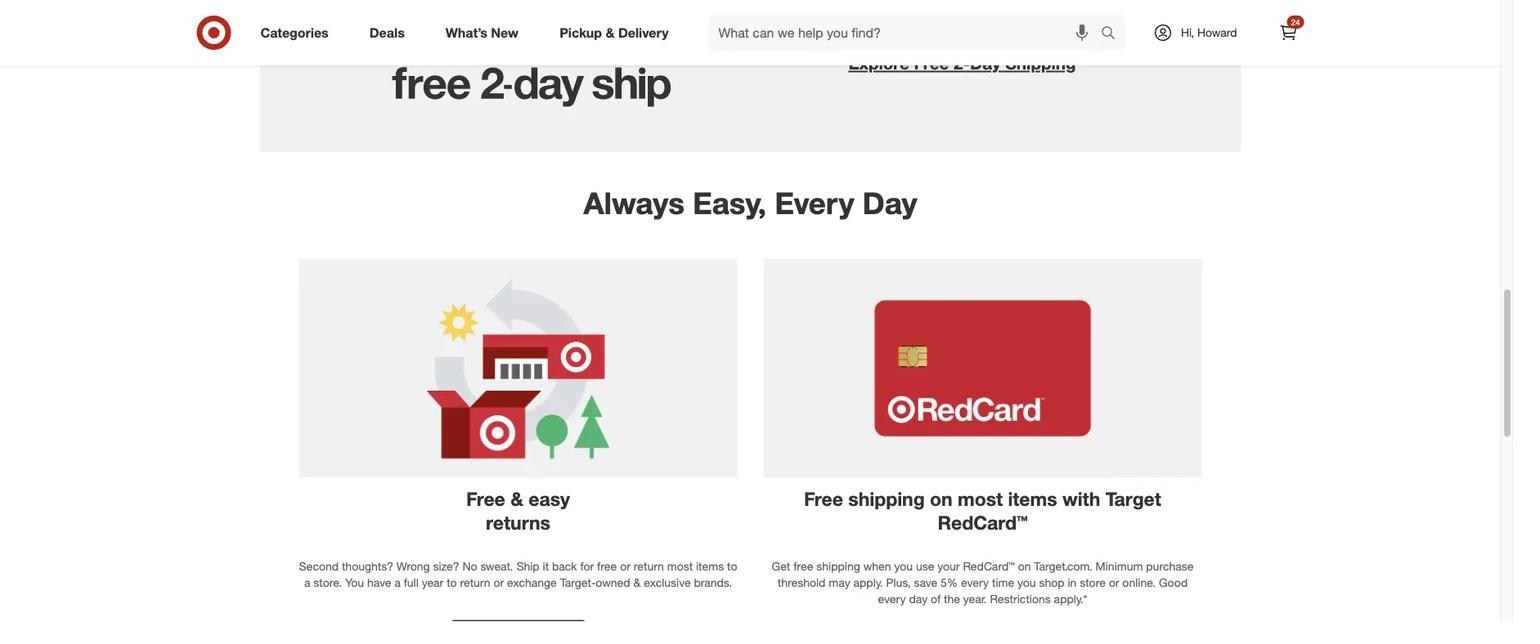 Task type: vqa. For each thing, say whether or not it's contained in the screenshot.
the Free within the Free & easy returns
yes



Task type: describe. For each thing, give the bounding box(es) containing it.
minimum
[[1096, 559, 1143, 574]]

shop
[[849, 0, 889, 3]]

plus,
[[887, 576, 911, 590]]

apply.
[[854, 576, 883, 590]]

& for pickup
[[606, 25, 615, 41]]

0 horizontal spatial return
[[460, 576, 491, 590]]

pickup
[[560, 25, 602, 41]]

deals
[[370, 25, 405, 41]]

1 horizontal spatial you
[[1018, 576, 1036, 590]]

online.
[[1123, 576, 1156, 590]]

redcard™ for you
[[963, 559, 1015, 574]]

shop hundreds of thousands of items and get free 2‑day shipping when you spend $35 or use your redcard™. explore free 2-day shipping
[[849, 0, 1139, 74]]

returns
[[486, 511, 551, 534]]

& for free
[[511, 488, 524, 511]]

every
[[775, 185, 855, 222]]

exchange
[[507, 576, 557, 590]]

items inside second thoughts? wrong size? no sweat. ship it back for free or return most items to a store. you have a full year to return or exchange target-owned & exclusive brands.
[[696, 559, 724, 574]]

thoughts?
[[342, 559, 394, 574]]

wrong
[[397, 559, 430, 574]]

you inside shop hundreds of thousands of items and get free 2‑day shipping when you spend $35 or use your redcard™. explore free 2-day shipping
[[1112, 4, 1139, 25]]

1 a from the left
[[304, 576, 310, 590]]

free & easy returns
[[466, 488, 570, 534]]

target redcard image
[[764, 259, 1202, 478]]

second
[[299, 559, 339, 574]]

0 horizontal spatial you
[[895, 559, 913, 574]]

2-
[[954, 53, 970, 74]]

year.
[[964, 592, 987, 606]]

or use your redcard™.
[[933, 26, 1103, 47]]

free inside shop hundreds of thousands of items and get free 2‑day shipping when you spend $35 or use your redcard™. explore free 2-day shipping
[[914, 53, 949, 74]]

restrictions
[[990, 592, 1051, 606]]

search button
[[1094, 15, 1133, 54]]

you
[[345, 576, 364, 590]]

delivery
[[619, 25, 669, 41]]

day inside shop hundreds of thousands of items and get free 2‑day shipping when you spend $35 or use your redcard™. explore free 2-day shipping
[[970, 53, 1001, 74]]

1 vertical spatial day
[[863, 185, 918, 222]]

always easy, every day
[[584, 185, 918, 222]]

2 a from the left
[[395, 576, 401, 590]]

what's new
[[446, 25, 519, 41]]

hi,
[[1181, 25, 1195, 40]]

exclusive
[[644, 576, 691, 590]]

1 horizontal spatial every
[[961, 576, 989, 590]]

ship
[[517, 559, 540, 574]]

what's new link
[[432, 15, 539, 51]]

target
[[1106, 488, 1162, 511]]

shop
[[1040, 576, 1065, 590]]

second thoughts? wrong size? no sweat. ship it back for free or return most items to a store. you have a full year to return or exchange target-owned & exclusive brands.
[[299, 559, 738, 590]]

24 link
[[1271, 15, 1307, 51]]

size?
[[433, 559, 459, 574]]

with
[[1063, 488, 1101, 511]]

target-
[[560, 576, 596, 590]]

most inside second thoughts? wrong size? no sweat. ship it back for free or return most items to a store. you have a full year to return or exchange target-owned & exclusive brands.
[[667, 559, 693, 574]]

brands.
[[694, 576, 732, 590]]

your
[[938, 559, 960, 574]]

threshold
[[778, 576, 826, 590]]

use
[[916, 559, 935, 574]]

1 horizontal spatial return
[[634, 559, 664, 574]]

no
[[463, 559, 477, 574]]

1 vertical spatial shipping
[[1006, 53, 1076, 74]]

howard
[[1198, 25, 1238, 40]]

shipping inside get free shipping when you use your redcard™ on target.com. minimum purchase threshold may apply. plus, save 5% every time you shop in store or online. good every day of the year. restrictions apply.*
[[817, 559, 861, 574]]

or inside get free shipping when you use your redcard™ on target.com. minimum purchase threshold may apply. plus, save 5% every time you shop in store or online. good every day of the year. restrictions apply.*
[[1109, 576, 1120, 590]]

1 vertical spatial to
[[447, 576, 457, 590]]

easy,
[[693, 185, 767, 222]]

easy
[[529, 488, 570, 511]]

full
[[404, 576, 419, 590]]

what's
[[446, 25, 488, 41]]

5%
[[941, 576, 958, 590]]

sweat.
[[481, 559, 513, 574]]

new
[[491, 25, 519, 41]]



Task type: locate. For each thing, give the bounding box(es) containing it.
items inside free shipping on most items with target redcard™
[[1008, 488, 1058, 511]]

always
[[584, 185, 685, 222]]

purchase
[[1147, 559, 1194, 574]]

redcard™
[[938, 511, 1028, 534], [963, 559, 1015, 574]]

on up restrictions
[[1018, 559, 1031, 574]]

&
[[606, 25, 615, 41], [511, 488, 524, 511], [634, 576, 641, 590]]

pickup & delivery
[[560, 25, 669, 41]]

1 horizontal spatial when
[[1066, 4, 1107, 25]]

0 vertical spatial when
[[1066, 4, 1107, 25]]

return down no
[[460, 576, 491, 590]]

the
[[944, 592, 961, 606]]

1 vertical spatial &
[[511, 488, 524, 511]]

2 free from the left
[[794, 559, 814, 574]]

1 vertical spatial you
[[895, 559, 913, 574]]

day
[[909, 592, 928, 606]]

2 vertical spatial &
[[634, 576, 641, 590]]

or down the minimum
[[1109, 576, 1120, 590]]

of left the
[[931, 592, 941, 606]]

1 vertical spatial items
[[1008, 488, 1058, 511]]

hi, howard
[[1181, 25, 1238, 40]]

0 horizontal spatial &
[[511, 488, 524, 511]]

2 horizontal spatial items
[[1092, 0, 1133, 3]]

of right thousands
[[1073, 0, 1088, 3]]

free for free & easy returns
[[466, 488, 506, 511]]

deals link
[[356, 15, 425, 51]]

1 horizontal spatial items
[[1008, 488, 1058, 511]]

in
[[1068, 576, 1077, 590]]

of inside get free shipping when you use your redcard™ on target.com. minimum purchase threshold may apply. plus, save 5% every time you shop in store or online. good every day of the year. restrictions apply.*
[[931, 592, 941, 606]]

day right every
[[863, 185, 918, 222]]

0 horizontal spatial every
[[878, 592, 906, 606]]

0 vertical spatial redcard™
[[938, 511, 1028, 534]]

when up 'search'
[[1066, 4, 1107, 25]]

categories
[[261, 25, 329, 41]]

0 vertical spatial to
[[727, 559, 738, 574]]

0 vertical spatial shipping
[[849, 488, 925, 511]]

have
[[367, 576, 391, 590]]

0 vertical spatial items
[[1092, 0, 1133, 3]]

1 vertical spatial every
[[878, 592, 906, 606]]

0 horizontal spatial or
[[494, 576, 504, 590]]

0 vertical spatial most
[[958, 488, 1003, 511]]

& up returns at bottom
[[511, 488, 524, 511]]

free up owned
[[597, 559, 617, 574]]

most up exclusive
[[667, 559, 693, 574]]

on inside free shipping on most items with target redcard™
[[930, 488, 953, 511]]

every up year.
[[961, 576, 989, 590]]

day
[[970, 53, 1001, 74], [863, 185, 918, 222]]

free 2-day shipping image
[[260, 0, 1242, 152]]

when inside shop hundreds of thousands of items and get free 2‑day shipping when you spend $35 or use your redcard™. explore free 2-day shipping
[[1066, 4, 1107, 25]]

1 vertical spatial shipping
[[817, 559, 861, 574]]

redcard™ up your
[[938, 511, 1028, 534]]

store
[[1080, 576, 1106, 590]]

for
[[580, 559, 594, 574]]

free inside second thoughts? wrong size? no sweat. ship it back for free or return most items to a store. you have a full year to return or exchange target-owned & exclusive brands.
[[597, 559, 617, 574]]

spend
[[849, 26, 896, 47]]

target.com.
[[1035, 559, 1093, 574]]

search
[[1094, 26, 1133, 42]]

time
[[993, 576, 1015, 590]]

every down plus,
[[878, 592, 906, 606]]

1 horizontal spatial free
[[794, 559, 814, 574]]

free & easy returns image
[[299, 259, 738, 478]]

save
[[914, 576, 938, 590]]

a down second
[[304, 576, 310, 590]]

1 vertical spatial on
[[1018, 559, 1031, 574]]

a
[[304, 576, 310, 590], [395, 576, 401, 590]]

shipping down thousands
[[995, 4, 1062, 25]]

you up 'search'
[[1112, 4, 1139, 25]]

items left with
[[1008, 488, 1058, 511]]

good
[[1159, 576, 1188, 590]]

shipping up may
[[817, 559, 861, 574]]

explore
[[849, 53, 910, 74]]

of up free 2‑day
[[970, 0, 984, 3]]

return up exclusive
[[634, 559, 664, 574]]

2 vertical spatial you
[[1018, 576, 1036, 590]]

2 horizontal spatial or
[[1109, 576, 1120, 590]]

0 horizontal spatial to
[[447, 576, 457, 590]]

& inside second thoughts? wrong size? no sweat. ship it back for free or return most items to a store. you have a full year to return or exchange target-owned & exclusive brands.
[[634, 576, 641, 590]]

get
[[772, 559, 791, 574]]

free up threshold
[[794, 559, 814, 574]]

1 vertical spatial redcard™
[[963, 559, 1015, 574]]

free inside get free shipping when you use your redcard™ on target.com. minimum purchase threshold may apply. plus, save 5% every time you shop in store or online. good every day of the year. restrictions apply.*
[[794, 559, 814, 574]]

return
[[634, 559, 664, 574], [460, 576, 491, 590]]

free
[[914, 53, 949, 74], [466, 488, 506, 511], [804, 488, 844, 511]]

redcard™ inside free shipping on most items with target redcard™
[[938, 511, 1028, 534]]

you up plus,
[[895, 559, 913, 574]]

get free shipping when you use your redcard™ on target.com. minimum purchase threshold may apply. plus, save 5% every time you shop in store or online. good every day of the year. restrictions apply.*
[[772, 559, 1194, 606]]

0 horizontal spatial most
[[667, 559, 693, 574]]

most
[[958, 488, 1003, 511], [667, 559, 693, 574]]

or up owned
[[620, 559, 631, 574]]

0 vertical spatial on
[[930, 488, 953, 511]]

when
[[1066, 4, 1107, 25], [864, 559, 892, 574]]

shipping inside free shipping on most items with target redcard™
[[849, 488, 925, 511]]

owned
[[596, 576, 631, 590]]

1 horizontal spatial a
[[395, 576, 401, 590]]

and
[[849, 4, 877, 25]]

or down sweat.
[[494, 576, 504, 590]]

store.
[[314, 576, 342, 590]]

0 vertical spatial return
[[634, 559, 664, 574]]

redcard™ for items
[[938, 511, 1028, 534]]

0 horizontal spatial free
[[597, 559, 617, 574]]

0 vertical spatial day
[[970, 53, 1001, 74]]

apply.*
[[1054, 592, 1088, 606]]

2 horizontal spatial of
[[1073, 0, 1088, 3]]

shipping down or use your redcard™.
[[1006, 53, 1076, 74]]

0 horizontal spatial of
[[931, 592, 941, 606]]

2 horizontal spatial you
[[1112, 4, 1139, 25]]

you
[[1112, 4, 1139, 25], [895, 559, 913, 574], [1018, 576, 1036, 590]]

free for free shipping on most items with target redcard™
[[804, 488, 844, 511]]

on
[[930, 488, 953, 511], [1018, 559, 1031, 574]]

0 vertical spatial &
[[606, 25, 615, 41]]

of
[[970, 0, 984, 3], [1073, 0, 1088, 3], [931, 592, 941, 606]]

categories link
[[247, 15, 349, 51]]

24
[[1291, 17, 1301, 27]]

free
[[597, 559, 617, 574], [794, 559, 814, 574]]

& right pickup
[[606, 25, 615, 41]]

redcard™ up the time
[[963, 559, 1015, 574]]

most up your
[[958, 488, 1003, 511]]

1 horizontal spatial most
[[958, 488, 1003, 511]]

0 horizontal spatial free
[[466, 488, 506, 511]]

hundreds
[[894, 0, 965, 3]]

1 horizontal spatial &
[[606, 25, 615, 41]]

1 horizontal spatial to
[[727, 559, 738, 574]]

& inside free & easy returns
[[511, 488, 524, 511]]

on up your
[[930, 488, 953, 511]]

2 horizontal spatial free
[[914, 53, 949, 74]]

or
[[620, 559, 631, 574], [494, 576, 504, 590], [1109, 576, 1120, 590]]

free 2‑day
[[911, 4, 990, 25]]

most inside free shipping on most items with target redcard™
[[958, 488, 1003, 511]]

1 horizontal spatial or
[[620, 559, 631, 574]]

0 vertical spatial every
[[961, 576, 989, 590]]

$35
[[901, 26, 928, 47]]

back
[[552, 559, 577, 574]]

2 vertical spatial items
[[696, 559, 724, 574]]

items
[[1092, 0, 1133, 3], [1008, 488, 1058, 511], [696, 559, 724, 574]]

a left full
[[395, 576, 401, 590]]

shipping up use
[[849, 488, 925, 511]]

every
[[961, 576, 989, 590], [878, 592, 906, 606]]

get
[[882, 4, 906, 25]]

0 horizontal spatial a
[[304, 576, 310, 590]]

1 horizontal spatial of
[[970, 0, 984, 3]]

year
[[422, 576, 444, 590]]

you up restrictions
[[1018, 576, 1036, 590]]

on inside get free shipping when you use your redcard™ on target.com. minimum purchase threshold may apply. plus, save 5% every time you shop in store or online. good every day of the year. restrictions apply.*
[[1018, 559, 1031, 574]]

items up 'search'
[[1092, 0, 1133, 3]]

when inside get free shipping when you use your redcard™ on target.com. minimum purchase threshold may apply. plus, save 5% every time you shop in store or online. good every day of the year. restrictions apply.*
[[864, 559, 892, 574]]

1 vertical spatial return
[[460, 576, 491, 590]]

1 horizontal spatial day
[[970, 53, 1001, 74]]

1 horizontal spatial on
[[1018, 559, 1031, 574]]

items inside shop hundreds of thousands of items and get free 2‑day shipping when you spend $35 or use your redcard™. explore free 2-day shipping
[[1092, 0, 1133, 3]]

it
[[543, 559, 549, 574]]

0 horizontal spatial items
[[696, 559, 724, 574]]

when up apply.
[[864, 559, 892, 574]]

items up brands.
[[696, 559, 724, 574]]

0 horizontal spatial when
[[864, 559, 892, 574]]

0 vertical spatial shipping
[[995, 4, 1062, 25]]

free shipping on most items with target redcard™
[[804, 488, 1162, 534]]

day down or use your redcard™.
[[970, 53, 1001, 74]]

free inside free & easy returns
[[466, 488, 506, 511]]

to down the size?
[[447, 576, 457, 590]]

0 vertical spatial you
[[1112, 4, 1139, 25]]

may
[[829, 576, 851, 590]]

1 vertical spatial when
[[864, 559, 892, 574]]

1 free from the left
[[597, 559, 617, 574]]

free inside free shipping on most items with target redcard™
[[804, 488, 844, 511]]

redcard™ inside get free shipping when you use your redcard™ on target.com. minimum purchase threshold may apply. plus, save 5% every time you shop in store or online. good every day of the year. restrictions apply.*
[[963, 559, 1015, 574]]

thousands
[[989, 0, 1068, 3]]

to up brands.
[[727, 559, 738, 574]]

shipping
[[849, 488, 925, 511], [817, 559, 861, 574]]

1 horizontal spatial free
[[804, 488, 844, 511]]

pickup & delivery link
[[546, 15, 689, 51]]

& right owned
[[634, 576, 641, 590]]

2 horizontal spatial &
[[634, 576, 641, 590]]

1 vertical spatial most
[[667, 559, 693, 574]]

0 horizontal spatial day
[[863, 185, 918, 222]]

What can we help you find? suggestions appear below search field
[[709, 15, 1105, 51]]

0 horizontal spatial on
[[930, 488, 953, 511]]

to
[[727, 559, 738, 574], [447, 576, 457, 590]]



